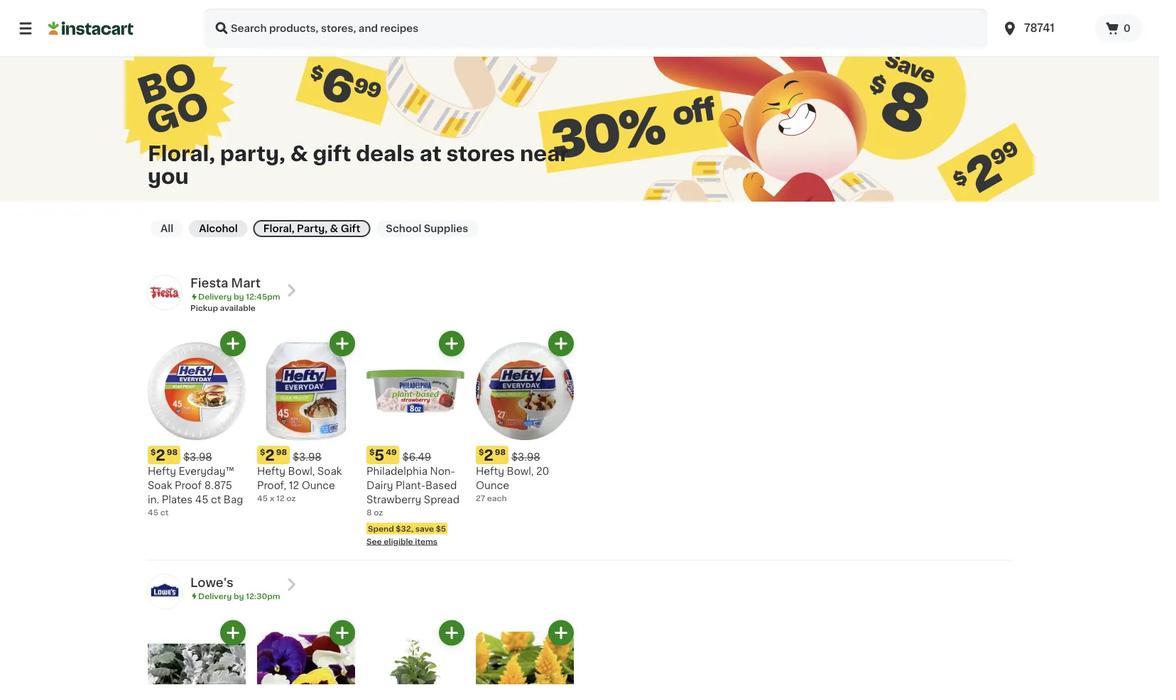Task type: vqa. For each thing, say whether or not it's contained in the screenshot.
it
no



Task type: locate. For each thing, give the bounding box(es) containing it.
$ up proof,
[[260, 449, 265, 456]]

2 horizontal spatial 45
[[257, 495, 268, 503]]

2 horizontal spatial hefty
[[476, 467, 504, 477]]

$ up the 27
[[479, 449, 484, 456]]

floral, left party,
[[263, 224, 295, 234]]

floral, up you
[[148, 144, 215, 164]]

1 $ from the left
[[151, 449, 156, 456]]

hefty for hefty everyday™ soak proof 8.875 in. plates 45 ct bag
[[148, 467, 176, 477]]

$3.98 inside $ 2 98 $3.98 hefty everyday™ soak proof 8.875 in. plates 45 ct bag 45 ct
[[183, 452, 212, 462]]

2 horizontal spatial 2
[[484, 448, 494, 463]]

0 horizontal spatial &
[[290, 144, 308, 164]]

ct down the 8.875
[[211, 495, 221, 505]]

delivery up pickup available
[[198, 293, 232, 301]]

1 horizontal spatial $2.98 original price: $3.98 element
[[257, 446, 355, 465]]

2 inside $ 2 98 $3.98 hefty bowl, soak proof, 12 ounce 45 x 12 oz
[[265, 448, 275, 463]]

4 $ from the left
[[479, 449, 484, 456]]

fiesta mart
[[190, 277, 261, 289]]

1 bowl, from the left
[[288, 467, 315, 477]]

$ for hefty bowl, 20 ounce
[[479, 449, 484, 456]]

1 vertical spatial ct
[[160, 509, 169, 517]]

2 2 from the left
[[265, 448, 275, 463]]

0 vertical spatial floral,
[[148, 144, 215, 164]]

party,
[[220, 144, 286, 164]]

1 vertical spatial 12
[[276, 495, 285, 503]]

product group
[[148, 331, 246, 519], [257, 331, 355, 504], [367, 331, 465, 547], [476, 331, 574, 504], [148, 620, 246, 685], [257, 620, 355, 685], [367, 620, 465, 685], [476, 620, 574, 685]]

0 horizontal spatial soak
[[148, 481, 172, 491]]

1 horizontal spatial 98
[[276, 449, 287, 456]]

add image
[[224, 335, 242, 353], [443, 335, 461, 353], [224, 624, 242, 642]]

ounce
[[302, 481, 335, 491], [476, 481, 509, 491]]

by for 12:45pm
[[234, 293, 244, 301]]

0 horizontal spatial hefty
[[148, 467, 176, 477]]

& inside floral, party, & gift deals at stores near you
[[290, 144, 308, 164]]

12
[[289, 481, 299, 491], [276, 495, 285, 503]]

0 vertical spatial ct
[[211, 495, 221, 505]]

$ 5 49 $6.49 philadelphia non- dairy plant-based strawberry spread 8 oz
[[367, 448, 460, 517]]

45 left x
[[257, 495, 268, 503]]

ounce inside $ 2 98 $3.98 hefty bowl, soak proof, 12 ounce 45 x 12 oz
[[302, 481, 335, 491]]

alcohol link
[[189, 220, 248, 237]]

ounce up each
[[476, 481, 509, 491]]

by left 12:30pm
[[234, 592, 244, 600]]

oz inside $ 2 98 $3.98 hefty bowl, soak proof, 12 ounce 45 x 12 oz
[[286, 495, 296, 503]]

soak for in.
[[148, 481, 172, 491]]

$ 2 98 $3.98 hefty bowl, 20 ounce 27 each
[[476, 448, 549, 503]]

1 horizontal spatial ct
[[211, 495, 221, 505]]

2 up in.
[[156, 448, 165, 463]]

2 ounce from the left
[[476, 481, 509, 491]]

bowl, inside $ 2 98 $3.98 hefty bowl, soak proof, 12 ounce 45 x 12 oz
[[288, 467, 315, 477]]

1 delivery from the top
[[198, 293, 232, 301]]

see
[[367, 538, 382, 546]]

2 inside $ 2 98 $3.98 hefty everyday™ soak proof 8.875 in. plates 45 ct bag 45 ct
[[156, 448, 165, 463]]

3 2 from the left
[[484, 448, 494, 463]]

2 $2.98 original price: $3.98 element from the left
[[257, 446, 355, 465]]

1 horizontal spatial $3.98
[[293, 452, 322, 462]]

1 2 from the left
[[156, 448, 165, 463]]

0 horizontal spatial floral,
[[148, 144, 215, 164]]

0 vertical spatial by
[[234, 293, 244, 301]]

hefty
[[148, 467, 176, 477], [257, 467, 286, 477], [476, 467, 504, 477]]

3 $3.98 from the left
[[512, 452, 540, 462]]

delivery
[[198, 293, 232, 301], [198, 592, 232, 600]]

1 ounce from the left
[[302, 481, 335, 491]]

party,
[[297, 224, 328, 234]]

12 right proof,
[[289, 481, 299, 491]]

0
[[1124, 23, 1131, 33]]

&
[[290, 144, 308, 164], [330, 224, 338, 234]]

$5
[[436, 525, 446, 533]]

$ inside $ 2 98 $3.98 hefty bowl, soak proof, 12 ounce 45 x 12 oz
[[260, 449, 265, 456]]

0 horizontal spatial 12
[[276, 495, 285, 503]]

0 horizontal spatial 98
[[167, 449, 178, 456]]

$
[[151, 449, 156, 456], [260, 449, 265, 456], [369, 449, 375, 456], [479, 449, 484, 456]]

2 $ from the left
[[260, 449, 265, 456]]

alcohol
[[199, 224, 238, 234]]

$3.98
[[183, 452, 212, 462], [293, 452, 322, 462], [512, 452, 540, 462]]

0 vertical spatial delivery
[[198, 293, 232, 301]]

supplies
[[424, 224, 468, 234]]

1 horizontal spatial ounce
[[476, 481, 509, 491]]

$2.98 original price: $3.98 element for ounce
[[476, 446, 574, 465]]

5
[[375, 448, 385, 463]]

2 98 from the left
[[276, 449, 287, 456]]

98 up each
[[495, 449, 506, 456]]

1 horizontal spatial soak
[[318, 467, 342, 477]]

98 up the proof
[[167, 449, 178, 456]]

1 vertical spatial delivery
[[198, 592, 232, 600]]

$5.49 original price: $6.49 element
[[367, 446, 465, 465]]

hefty up in.
[[148, 467, 176, 477]]

ounce right proof,
[[302, 481, 335, 491]]

1 horizontal spatial bowl,
[[507, 467, 534, 477]]

45
[[257, 495, 268, 503], [195, 495, 208, 505], [148, 509, 158, 517]]

$ 2 98 $3.98 hefty bowl, soak proof, 12 ounce 45 x 12 oz
[[257, 448, 342, 503]]

2 delivery from the top
[[198, 592, 232, 600]]

2 78741 button from the left
[[1002, 9, 1087, 48]]

by for 12:30pm
[[234, 592, 244, 600]]

1 98 from the left
[[167, 449, 178, 456]]

0 horizontal spatial oz
[[286, 495, 296, 503]]

49
[[386, 449, 397, 456]]

2 horizontal spatial $3.98
[[512, 452, 540, 462]]

2 bowl, from the left
[[507, 467, 534, 477]]

0 horizontal spatial $3.98
[[183, 452, 212, 462]]

hefty up each
[[476, 467, 504, 477]]

soak inside $ 2 98 $3.98 hefty bowl, soak proof, 12 ounce 45 x 12 oz
[[318, 467, 342, 477]]

floral, party, & gift deals at stores near you
[[148, 144, 569, 187]]

floral, for floral, party, & gift
[[263, 224, 295, 234]]

hefty up proof,
[[257, 467, 286, 477]]

$3.98 inside $ 2 98 $3.98 hefty bowl, soak proof, 12 ounce 45 x 12 oz
[[293, 452, 322, 462]]

3 $ from the left
[[369, 449, 375, 456]]

soak
[[318, 467, 342, 477], [148, 481, 172, 491]]

1 by from the top
[[234, 293, 244, 301]]

lowe's
[[190, 577, 234, 589]]

45 inside $ 2 98 $3.98 hefty bowl, soak proof, 12 ounce 45 x 12 oz
[[257, 495, 268, 503]]

78741
[[1024, 23, 1055, 33]]

0 vertical spatial oz
[[286, 495, 296, 503]]

1 $2.98 original price: $3.98 element from the left
[[148, 446, 246, 465]]

2 by from the top
[[234, 592, 244, 600]]

2 inside $ 2 98 $3.98 hefty bowl, 20 ounce 27 each
[[484, 448, 494, 463]]

everyday™
[[179, 467, 234, 477]]

oz right 8
[[374, 509, 383, 517]]

ounce inside $ 2 98 $3.98 hefty bowl, 20 ounce 27 each
[[476, 481, 509, 491]]

0 horizontal spatial 2
[[156, 448, 165, 463]]

1 horizontal spatial hefty
[[257, 467, 286, 477]]

$3.98 inside $ 2 98 $3.98 hefty bowl, 20 ounce 27 each
[[512, 452, 540, 462]]

gift
[[341, 224, 360, 234]]

98
[[167, 449, 178, 456], [276, 449, 287, 456], [495, 449, 506, 456]]

3 98 from the left
[[495, 449, 506, 456]]

98 inside $ 2 98 $3.98 hefty everyday™ soak proof 8.875 in. plates 45 ct bag 45 ct
[[167, 449, 178, 456]]

$ 2 98 $3.98 hefty everyday™ soak proof 8.875 in. plates 45 ct bag 45 ct
[[148, 448, 243, 517]]

1 horizontal spatial 2
[[265, 448, 275, 463]]

$2.98 original price: $3.98 element
[[148, 446, 246, 465], [257, 446, 355, 465], [476, 446, 574, 465]]

dairy
[[367, 481, 393, 491]]

12 right x
[[276, 495, 285, 503]]

by up available
[[234, 293, 244, 301]]

$ up in.
[[151, 449, 156, 456]]

$ left 49
[[369, 449, 375, 456]]

$ inside $ 2 98 $3.98 hefty everyday™ soak proof 8.875 in. plates 45 ct bag 45 ct
[[151, 449, 156, 456]]

8.875
[[204, 481, 232, 491]]

oz
[[286, 495, 296, 503], [374, 509, 383, 517]]

at
[[420, 144, 442, 164]]

& inside "floral, party, & gift" "link"
[[330, 224, 338, 234]]

1 vertical spatial by
[[234, 592, 244, 600]]

philadelphia
[[367, 467, 428, 477]]

deals
[[356, 144, 415, 164]]

98 inside $ 2 98 $3.98 hefty bowl, soak proof, 12 ounce 45 x 12 oz
[[276, 449, 287, 456]]

98 up proof,
[[276, 449, 287, 456]]

0 vertical spatial 12
[[289, 481, 299, 491]]

1 horizontal spatial oz
[[374, 509, 383, 517]]

save
[[415, 525, 434, 533]]

bowl,
[[288, 467, 315, 477], [507, 467, 534, 477]]

delivery by 12:45pm
[[198, 293, 280, 301]]

0 horizontal spatial 45
[[148, 509, 158, 517]]

$2.98 original price: $3.98 element for proof,
[[257, 446, 355, 465]]

product group containing 5
[[367, 331, 465, 547]]

2 hefty from the left
[[257, 467, 286, 477]]

0 horizontal spatial ounce
[[302, 481, 335, 491]]

pickup
[[190, 304, 218, 312]]

1 vertical spatial floral,
[[263, 224, 295, 234]]

floral, inside floral, party, & gift deals at stores near you
[[148, 144, 215, 164]]

0 button
[[1095, 14, 1142, 43]]

floral, inside "link"
[[263, 224, 295, 234]]

78741 button
[[993, 9, 1095, 48], [1002, 9, 1087, 48]]

hefty inside $ 2 98 $3.98 hefty everyday™ soak proof 8.875 in. plates 45 ct bag 45 ct
[[148, 467, 176, 477]]

spread
[[424, 495, 460, 505]]

floral, party, & gift link
[[253, 220, 370, 237]]

2 for hefty bowl, 20 ounce
[[484, 448, 494, 463]]

oz inside $ 5 49 $6.49 philadelphia non- dairy plant-based strawberry spread 8 oz
[[374, 509, 383, 517]]

98 inside $ 2 98 $3.98 hefty bowl, 20 ounce 27 each
[[495, 449, 506, 456]]

2 up the 27
[[484, 448, 494, 463]]

hefty inside $ 2 98 $3.98 hefty bowl, soak proof, 12 ounce 45 x 12 oz
[[257, 467, 286, 477]]

0 vertical spatial &
[[290, 144, 308, 164]]

$2.98 original price: $3.98 element up everyday™
[[148, 446, 246, 465]]

2 $3.98 from the left
[[293, 452, 322, 462]]

$ inside $ 2 98 $3.98 hefty bowl, 20 ounce 27 each
[[479, 449, 484, 456]]

hefty inside $ 2 98 $3.98 hefty bowl, 20 ounce 27 each
[[476, 467, 504, 477]]

0 horizontal spatial $2.98 original price: $3.98 element
[[148, 446, 246, 465]]

3 hefty from the left
[[476, 467, 504, 477]]

$2.98 original price: $3.98 element up proof,
[[257, 446, 355, 465]]

0 horizontal spatial bowl,
[[288, 467, 315, 477]]

2
[[156, 448, 165, 463], [265, 448, 275, 463], [484, 448, 494, 463]]

soak inside $ 2 98 $3.98 hefty everyday™ soak proof 8.875 in. plates 45 ct bag 45 ct
[[148, 481, 172, 491]]

you
[[148, 166, 189, 187]]

2 horizontal spatial 98
[[495, 449, 506, 456]]

1 vertical spatial soak
[[148, 481, 172, 491]]

2 up proof,
[[265, 448, 275, 463]]

eligible
[[384, 538, 413, 546]]

45 down the proof
[[195, 495, 208, 505]]

1 horizontal spatial &
[[330, 224, 338, 234]]

1 vertical spatial oz
[[374, 509, 383, 517]]

0 vertical spatial soak
[[318, 467, 342, 477]]

add image
[[334, 335, 351, 353], [552, 335, 570, 353], [334, 624, 351, 642], [443, 624, 461, 642], [552, 624, 570, 642]]

near
[[520, 144, 569, 164]]

bowl, for ounce
[[507, 467, 534, 477]]

45 down in.
[[148, 509, 158, 517]]

ct down plates
[[160, 509, 169, 517]]

1 hefty from the left
[[148, 467, 176, 477]]

floral,
[[148, 144, 215, 164], [263, 224, 295, 234]]

$32,
[[396, 525, 413, 533]]

$ inside $ 5 49 $6.49 philadelphia non- dairy plant-based strawberry spread 8 oz
[[369, 449, 375, 456]]

2 horizontal spatial $2.98 original price: $3.98 element
[[476, 446, 574, 465]]

27
[[476, 495, 485, 503]]

ct
[[211, 495, 221, 505], [160, 509, 169, 517]]

delivery down lowe's
[[198, 592, 232, 600]]

bag
[[224, 495, 243, 505]]

$2.98 original price: $3.98 element up 20
[[476, 446, 574, 465]]

3 $2.98 original price: $3.98 element from the left
[[476, 446, 574, 465]]

98 for hefty bowl, 20 ounce
[[495, 449, 506, 456]]

1 horizontal spatial floral,
[[263, 224, 295, 234]]

bowl, inside $ 2 98 $3.98 hefty bowl, 20 ounce 27 each
[[507, 467, 534, 477]]

spend
[[368, 525, 394, 533]]

delivery for delivery by 12:45pm
[[198, 293, 232, 301]]

1 $3.98 from the left
[[183, 452, 212, 462]]

1 vertical spatial &
[[330, 224, 338, 234]]

lowe's image
[[148, 575, 182, 609]]

by
[[234, 293, 244, 301], [234, 592, 244, 600]]

None search field
[[205, 9, 987, 48]]

plates
[[162, 495, 193, 505]]

plant-
[[396, 481, 425, 491]]

oz right x
[[286, 495, 296, 503]]



Task type: describe. For each thing, give the bounding box(es) containing it.
proof
[[175, 481, 202, 491]]

x
[[270, 495, 274, 503]]

item carousel region
[[128, 331, 1012, 554]]

pickup available
[[190, 304, 256, 312]]

2 for hefty everyday™ soak proof 8.875 in. plates 45 ct bag
[[156, 448, 165, 463]]

$3.98 for ounce
[[512, 452, 540, 462]]

floral, for floral, party, & gift deals at stores near you
[[148, 144, 215, 164]]

8
[[367, 509, 372, 517]]

school
[[386, 224, 421, 234]]

school supplies
[[386, 224, 468, 234]]

0 horizontal spatial ct
[[160, 509, 169, 517]]

& for gift
[[290, 144, 308, 164]]

12:30pm
[[246, 592, 280, 600]]

2 for hefty bowl, soak proof, 12 ounce
[[265, 448, 275, 463]]

$2.98 original price: $3.98 element for proof
[[148, 446, 246, 465]]

& for gift
[[330, 224, 338, 234]]

1 horizontal spatial 45
[[195, 495, 208, 505]]

98 for hefty everyday™ soak proof 8.875 in. plates 45 ct bag
[[167, 449, 178, 456]]

gift
[[313, 144, 351, 164]]

soak for ounce
[[318, 467, 342, 477]]

$3.98 for proof,
[[293, 452, 322, 462]]

hefty for hefty bowl, soak proof, 12 ounce
[[257, 467, 286, 477]]

all
[[161, 224, 173, 234]]

floral, party, & gift deals at stores near you main content
[[0, 0, 1159, 685]]

$ for hefty bowl, soak proof, 12 ounce
[[260, 449, 265, 456]]

12:45pm
[[246, 293, 280, 301]]

fiesta
[[190, 277, 228, 289]]

in.
[[148, 495, 159, 505]]

fiesta mart image
[[148, 276, 182, 310]]

$ for hefty everyday™ soak proof 8.875 in. plates 45 ct bag
[[151, 449, 156, 456]]

1 78741 button from the left
[[993, 9, 1095, 48]]

floral, party, & gift
[[263, 224, 360, 234]]

non-
[[430, 467, 455, 477]]

items
[[415, 538, 438, 546]]

$3.98 for proof
[[183, 452, 212, 462]]

spend $32, save $5 see eligible items
[[367, 525, 446, 546]]

mart
[[231, 277, 261, 289]]

$ for philadelphia non- dairy plant-based strawberry spread
[[369, 449, 375, 456]]

bowl, for proof,
[[288, 467, 315, 477]]

delivery by 12:30pm
[[198, 592, 280, 600]]

hefty for hefty bowl, 20 ounce
[[476, 467, 504, 477]]

$6.49
[[403, 452, 431, 462]]

school supplies link
[[376, 220, 478, 237]]

delivery for delivery by 12:30pm
[[198, 592, 232, 600]]

strawberry
[[367, 495, 421, 505]]

1 horizontal spatial 12
[[289, 481, 299, 491]]

available
[[220, 304, 256, 312]]

98 for hefty bowl, soak proof, 12 ounce
[[276, 449, 287, 456]]

20
[[536, 467, 549, 477]]

proof,
[[257, 481, 286, 491]]

Search field
[[205, 9, 987, 48]]

stores
[[446, 144, 515, 164]]

instacart logo image
[[48, 20, 134, 37]]

all link
[[151, 220, 183, 237]]

each
[[487, 495, 507, 503]]

based
[[425, 481, 457, 491]]



